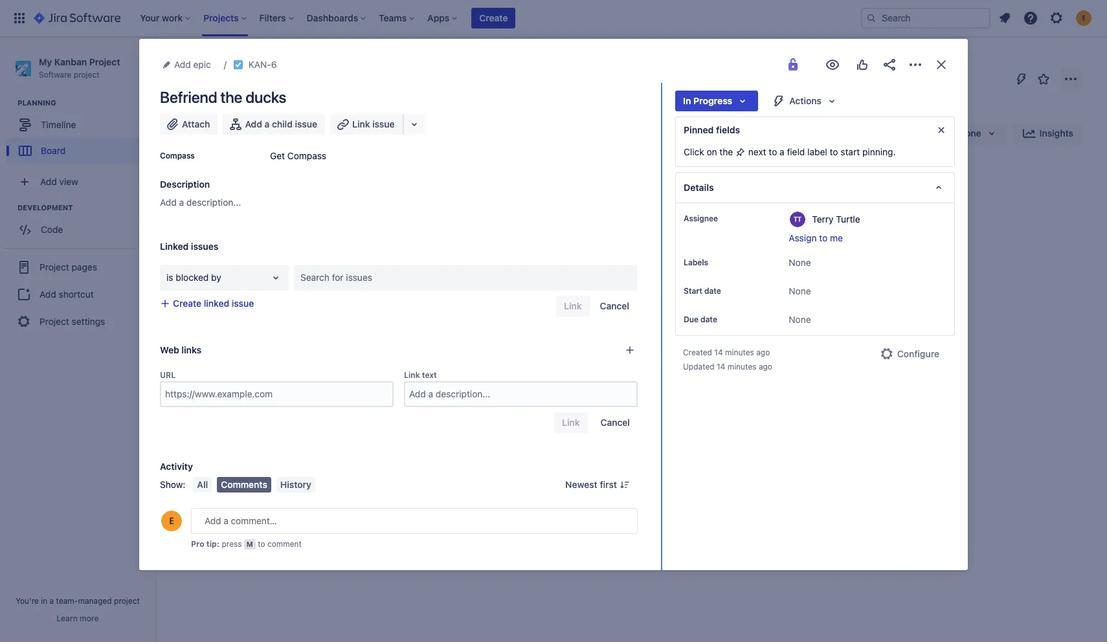 Task type: locate. For each thing, give the bounding box(es) containing it.
assign to me button
[[789, 232, 941, 245]]

0 vertical spatial create
[[479, 12, 508, 23]]

0 vertical spatial cancel
[[600, 300, 629, 311]]

pages
[[72, 261, 97, 272]]

1 vertical spatial date
[[701, 315, 717, 324]]

updated
[[683, 362, 715, 372]]

linked issues
[[160, 241, 218, 252]]

by right the group
[[936, 129, 946, 137]]

add inside 'button'
[[39, 289, 56, 300]]

1 horizontal spatial project
[[114, 596, 140, 606]]

create linked issue
[[173, 298, 254, 309]]

pinned fields
[[684, 124, 740, 135]]

link right add people icon
[[352, 118, 370, 129]]

newest first button
[[558, 477, 638, 493]]

1 vertical spatial project
[[114, 596, 140, 606]]

newest
[[565, 479, 597, 490]]

menu bar containing all
[[191, 477, 318, 493]]

vote options: no one has voted for this issue yet. image
[[855, 57, 870, 73]]

0 vertical spatial minutes
[[725, 348, 754, 357]]

assign
[[789, 232, 817, 243]]

add left epic
[[174, 59, 191, 70]]

ago
[[756, 348, 770, 357], [759, 362, 772, 372]]

issue left link web pages and more 'icon'
[[372, 118, 395, 129]]

timeline link
[[6, 112, 149, 138]]

cancel up first
[[601, 417, 630, 428]]

link left text
[[404, 370, 420, 380]]

create inside primary element
[[479, 12, 508, 23]]

compass
[[287, 150, 326, 161], [160, 151, 195, 161]]

1 horizontal spatial kanban
[[246, 54, 278, 65]]

to left 'me'
[[819, 232, 828, 243]]

on
[[707, 146, 717, 157]]

learn more button
[[57, 614, 99, 624]]

0 vertical spatial the
[[220, 88, 242, 106]]

project right software
[[74, 70, 99, 80]]

0 horizontal spatial create
[[173, 298, 201, 309]]

project right 'managed'
[[114, 596, 140, 606]]

m
[[247, 540, 253, 548]]

add left eloisefrancis23 image
[[245, 118, 262, 129]]

project inside my kanban project software project
[[89, 56, 120, 67]]

progress
[[693, 95, 732, 106]]

label
[[807, 146, 827, 157]]

issues
[[191, 241, 218, 252]]

more
[[80, 614, 99, 624]]

attach button
[[160, 114, 218, 135]]

labels pin to top. only you can see pinned fields. image
[[711, 258, 721, 268]]

url
[[160, 370, 176, 380]]

menu bar inside befriend the ducks dialog
[[191, 477, 318, 493]]

1 vertical spatial by
[[211, 272, 221, 283]]

to
[[769, 146, 777, 157], [830, 146, 838, 157], [819, 232, 828, 243], [258, 539, 265, 549]]

1 horizontal spatial my
[[231, 54, 244, 65]]

to right m
[[258, 539, 265, 549]]

close image
[[934, 57, 949, 73]]

minutes right updated on the right bottom of the page
[[728, 362, 757, 372]]

the down task icon on the left of the page
[[220, 88, 242, 106]]

0 horizontal spatial project
[[74, 70, 99, 80]]

my inside my kanban project software project
[[39, 56, 52, 67]]

search image
[[866, 13, 877, 23]]

insights image
[[1021, 126, 1037, 141]]

group
[[5, 248, 150, 340]]

0 vertical spatial project
[[74, 70, 99, 80]]

my left kan-
[[231, 54, 244, 65]]

assign to me
[[789, 232, 843, 243]]

0 horizontal spatial by
[[211, 272, 221, 283]]

press
[[222, 539, 242, 549]]

a
[[265, 118, 270, 129], [780, 146, 785, 157], [179, 197, 184, 208], [50, 596, 54, 606]]

software
[[39, 70, 72, 80]]

0 vertical spatial none
[[789, 257, 811, 268]]

link inside button
[[352, 118, 370, 129]]

add for add a child issue
[[245, 118, 262, 129]]

create banner
[[0, 0, 1107, 36]]

add for add a description...
[[160, 197, 177, 208]]

0 vertical spatial by
[[936, 129, 946, 137]]

my up software
[[39, 56, 52, 67]]

project inside 'link'
[[39, 261, 69, 272]]

menu bar
[[191, 477, 318, 493]]

created 14 minutes ago updated 14 minutes ago
[[683, 348, 772, 372]]

my
[[231, 54, 244, 65], [39, 56, 52, 67]]

0 horizontal spatial issue
[[232, 298, 254, 309]]

compass down terry turtle icon
[[287, 150, 326, 161]]

group
[[909, 129, 934, 137]]

blocked
[[176, 272, 209, 283]]

date left due date pin to top. only you can see pinned fields. image
[[701, 315, 717, 324]]

link issue button
[[330, 114, 404, 135]]

kanban
[[246, 54, 278, 65], [54, 56, 87, 67]]

project
[[74, 70, 99, 80], [114, 596, 140, 606]]

details
[[684, 182, 714, 193]]

cancel up link to a web page "icon"
[[600, 300, 629, 311]]

0 horizontal spatial compass
[[160, 151, 195, 161]]

eloisefrancis23 image
[[269, 123, 290, 144]]

date right start
[[704, 286, 721, 296]]

get compass
[[270, 150, 326, 161]]

none for due
[[789, 314, 811, 325]]

0 horizontal spatial my
[[39, 56, 52, 67]]

0 horizontal spatial kanban
[[54, 56, 87, 67]]

add inside button
[[245, 118, 262, 129]]

to left start
[[830, 146, 838, 157]]

date for due date
[[701, 315, 717, 324]]

development group
[[6, 203, 155, 247]]

2 none from the top
[[789, 286, 811, 297]]

by
[[936, 129, 946, 137], [211, 272, 221, 283]]

issue
[[295, 118, 317, 129], [372, 118, 395, 129], [232, 298, 254, 309]]

cancel button up first
[[593, 412, 638, 433]]

add people image
[[319, 126, 334, 141]]

first
[[600, 479, 617, 490]]

details element
[[675, 172, 955, 203]]

14 right updated on the right bottom of the page
[[717, 362, 725, 372]]

learn
[[57, 614, 78, 624]]

kanban inside my kanban project software project
[[54, 56, 87, 67]]

issue right the linked
[[232, 298, 254, 309]]

Search field
[[861, 8, 991, 28]]

team-
[[56, 596, 78, 606]]

create
[[479, 12, 508, 23], [173, 298, 201, 309]]

actions button
[[764, 91, 848, 111]]

is
[[166, 272, 173, 283]]

1 vertical spatial link
[[404, 370, 420, 380]]

issue left add people icon
[[295, 118, 317, 129]]

compass up description
[[160, 151, 195, 161]]

planning group
[[6, 98, 155, 168]]

create inside befriend the ducks dialog
[[173, 298, 201, 309]]

link
[[352, 118, 370, 129], [404, 370, 420, 380]]

none
[[789, 257, 811, 268], [789, 286, 811, 297], [789, 314, 811, 325]]

3 none from the top
[[789, 314, 811, 325]]

14 right created
[[714, 348, 723, 357]]

add for add epic
[[174, 59, 191, 70]]

1 vertical spatial create
[[173, 298, 201, 309]]

1 horizontal spatial link
[[404, 370, 420, 380]]

link issue
[[352, 118, 395, 129]]

1 vertical spatial the
[[720, 146, 733, 157]]

a left field at the right
[[780, 146, 785, 157]]

kanban for my kanban project software project
[[54, 56, 87, 67]]

1 horizontal spatial create
[[479, 12, 508, 23]]

me
[[830, 232, 843, 243]]

cancel button up link to a web page "icon"
[[592, 296, 637, 317]]

a inside button
[[265, 118, 270, 129]]

kan
[[183, 79, 213, 97]]

newest first image
[[620, 480, 630, 490]]

description
[[160, 179, 210, 190]]

0 horizontal spatial the
[[220, 88, 242, 106]]

project inside my kanban project software project
[[74, 70, 99, 80]]

in progress button
[[675, 91, 758, 111]]

due date pin to top. only you can see pinned fields. image
[[720, 315, 730, 325]]

description...
[[186, 197, 241, 208]]

kan-6 link
[[248, 57, 277, 73]]

get
[[270, 150, 285, 161]]

jira software image
[[34, 10, 121, 26], [34, 10, 121, 26]]

kan-
[[248, 59, 271, 70]]

1 vertical spatial cancel
[[601, 417, 630, 428]]

2 vertical spatial none
[[789, 314, 811, 325]]

board
[[217, 79, 256, 97]]

add down description
[[160, 197, 177, 208]]

add left shortcut
[[39, 289, 56, 300]]

shortcut
[[59, 289, 94, 300]]

a left child
[[265, 118, 270, 129]]

1 vertical spatial ago
[[759, 362, 772, 372]]

do
[[204, 177, 216, 187]]

history
[[280, 479, 311, 490]]

add inside popup button
[[174, 59, 191, 70]]

add shortcut
[[39, 289, 94, 300]]

pro
[[191, 539, 204, 549]]

add a child issue
[[245, 118, 317, 129]]

created
[[683, 348, 712, 357]]

1 vertical spatial none
[[789, 286, 811, 297]]

by right blocked at the left of the page
[[211, 272, 221, 283]]

open image
[[268, 270, 284, 286]]

2 horizontal spatial issue
[[372, 118, 395, 129]]

the right on
[[720, 146, 733, 157]]

0 vertical spatial date
[[704, 286, 721, 296]]

assignee pin to top. only you can see pinned fields. image
[[721, 214, 731, 224]]

0 horizontal spatial link
[[352, 118, 370, 129]]

minutes down due date pin to top. only you can see pinned fields. image
[[725, 348, 754, 357]]

0 vertical spatial link
[[352, 118, 370, 129]]



Task type: vqa. For each thing, say whether or not it's contained in the screenshot.
"Flutter)"
no



Task type: describe. For each thing, give the bounding box(es) containing it.
profile image of eloisefrancis23 image
[[161, 511, 182, 532]]

1 horizontal spatial by
[[936, 129, 946, 137]]

cancel for cancel button to the bottom
[[601, 417, 630, 428]]

cancel for topmost cancel button
[[600, 300, 629, 311]]

actions image
[[908, 57, 923, 73]]

development
[[17, 203, 73, 212]]

web
[[160, 344, 179, 355]]

show:
[[160, 479, 185, 490]]

due
[[684, 315, 699, 324]]

watch options: you are not watching this issue, 0 people watching image
[[825, 57, 840, 73]]

configure
[[897, 348, 939, 359]]

settings
[[72, 316, 105, 327]]

my kanban project
[[231, 54, 310, 65]]

in progress
[[683, 95, 732, 106]]

terry turtle
[[812, 213, 860, 224]]

insights
[[1040, 128, 1073, 139]]

all
[[197, 479, 208, 490]]

to
[[191, 177, 202, 187]]

linked
[[204, 298, 229, 309]]

task image
[[233, 60, 243, 70]]

create linked issue button
[[152, 296, 262, 311]]

a down description
[[179, 197, 184, 208]]

copy link to issue image
[[274, 59, 285, 69]]

timeline
[[41, 119, 76, 130]]

you're
[[16, 596, 39, 606]]

comment
[[267, 539, 302, 549]]

kan board
[[183, 79, 256, 97]]

https://www.example.com field
[[161, 383, 392, 406]]

Add a comment… field
[[191, 508, 638, 534]]

share image
[[882, 57, 897, 73]]

create column image
[[732, 170, 747, 185]]

a right in
[[50, 596, 54, 606]]

start date
[[684, 286, 721, 296]]

board link
[[6, 138, 149, 164]]

in
[[41, 596, 47, 606]]

start
[[841, 146, 860, 157]]

add shortcut button
[[5, 282, 150, 308]]

my kanban project software project
[[39, 56, 120, 80]]

create for create
[[479, 12, 508, 23]]

1 none from the top
[[789, 257, 811, 268]]

kanban for my kanban project
[[246, 54, 278, 65]]

attach
[[182, 118, 210, 129]]

fields
[[716, 124, 740, 135]]

primary element
[[8, 0, 861, 36]]

start
[[684, 286, 702, 296]]

learn more
[[57, 614, 99, 624]]

group containing project pages
[[5, 248, 150, 340]]

my for my kanban project software project
[[39, 56, 52, 67]]

due date
[[684, 315, 717, 324]]

add epic button
[[160, 57, 215, 73]]

text
[[422, 370, 437, 380]]

terry turtle image
[[289, 123, 309, 144]]

add for add shortcut
[[39, 289, 56, 300]]

code link
[[6, 217, 149, 243]]

configure link
[[871, 344, 947, 365]]

ducks
[[246, 88, 286, 106]]

1 horizontal spatial compass
[[287, 150, 326, 161]]

click
[[684, 146, 704, 157]]

by inside befriend the ducks dialog
[[211, 272, 221, 283]]

assignee
[[684, 214, 718, 223]]

next
[[748, 146, 766, 157]]

links
[[181, 344, 201, 355]]

star kan board image
[[1036, 71, 1051, 87]]

click on the
[[684, 146, 736, 157]]

add a child issue button
[[223, 114, 325, 135]]

pinned
[[684, 124, 714, 135]]

0 vertical spatial 14
[[714, 348, 723, 357]]

group by
[[909, 129, 946, 137]]

my kanban project link
[[231, 52, 310, 67]]

project pages
[[39, 261, 97, 272]]

befriend the ducks dialog
[[139, 39, 968, 570]]

none for start
[[789, 286, 811, 297]]

add a description...
[[160, 197, 241, 208]]

pinning.
[[862, 146, 896, 157]]

link to a web page image
[[625, 345, 635, 355]]

0 vertical spatial ago
[[756, 348, 770, 357]]

projects link
[[181, 52, 215, 67]]

next to a field label to start pinning.
[[746, 146, 896, 157]]

create button
[[472, 8, 516, 28]]

0 vertical spatial cancel button
[[592, 296, 637, 317]]

link for link issue
[[352, 118, 370, 129]]

1 horizontal spatial issue
[[295, 118, 317, 129]]

project pages link
[[5, 253, 150, 282]]

automations menu button icon image
[[1014, 71, 1029, 86]]

link text
[[404, 370, 437, 380]]

to inside assign to me 'button'
[[819, 232, 828, 243]]

board
[[41, 145, 66, 156]]

history button
[[276, 477, 315, 493]]

Add a description... field
[[405, 383, 636, 406]]

activity
[[160, 461, 193, 472]]

all button
[[193, 477, 212, 493]]

link for link text
[[404, 370, 420, 380]]

insights button
[[1014, 123, 1081, 144]]

labels
[[684, 258, 708, 267]]

1 vertical spatial minutes
[[728, 362, 757, 372]]

newest first
[[565, 479, 617, 490]]

link web pages and more image
[[406, 117, 422, 132]]

child
[[272, 118, 293, 129]]

epic
[[193, 59, 211, 70]]

1 horizontal spatial the
[[720, 146, 733, 157]]

comments button
[[217, 477, 271, 493]]

linked
[[160, 241, 189, 252]]

befriend the ducks
[[160, 88, 286, 106]]

my for my kanban project
[[231, 54, 244, 65]]

create for create linked issue
[[173, 298, 201, 309]]

date for start date
[[704, 286, 721, 296]]

Search this board text field
[[183, 122, 242, 145]]

add epic
[[174, 59, 211, 70]]

to right next
[[769, 146, 777, 157]]

terry
[[812, 213, 834, 224]]

1 vertical spatial 14
[[717, 362, 725, 372]]

in
[[683, 95, 691, 106]]

hide message image
[[934, 122, 949, 138]]

1 vertical spatial cancel button
[[593, 412, 638, 433]]

web links
[[160, 344, 201, 355]]



